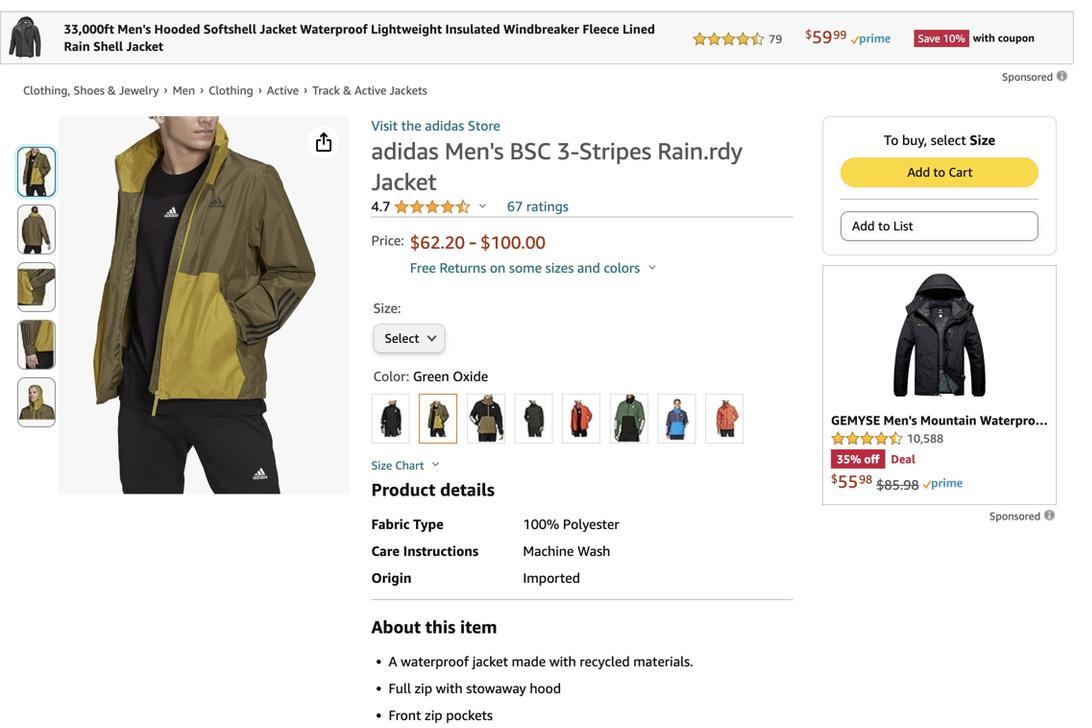 Task type: locate. For each thing, give the bounding box(es) containing it.
and
[[577, 260, 600, 276]]

waterproof
[[401, 654, 469, 670]]

instructions
[[403, 543, 479, 559]]

add left list
[[852, 219, 875, 234]]

size right select
[[970, 132, 996, 148]]

visit the adidas store
[[371, 118, 500, 134]]

1 vertical spatial with
[[436, 681, 463, 697]]

with
[[550, 654, 576, 670], [436, 681, 463, 697]]

type
[[413, 517, 444, 532]]

zip
[[415, 681, 432, 697]]

green
[[413, 369, 449, 384]]

› right men
[[200, 83, 204, 96]]

to inside radio
[[878, 219, 890, 234]]

add for add to cart
[[908, 165, 930, 180]]

active left track at the left
[[267, 84, 299, 97]]

1 horizontal spatial popover image
[[649, 265, 656, 270]]

men's
[[445, 137, 504, 165]]

to
[[934, 165, 946, 180], [878, 219, 890, 234]]

to
[[884, 132, 899, 148]]

1 vertical spatial popover image
[[432, 462, 439, 467]]

0 vertical spatial sponsored
[[1002, 71, 1056, 83]]

free
[[410, 260, 436, 276]]

add inside radio
[[852, 219, 875, 234]]

Add to List radio
[[841, 211, 1039, 241]]

1 vertical spatial size
[[371, 459, 392, 472]]

1 vertical spatial to
[[878, 219, 890, 234]]

0 vertical spatial size
[[970, 132, 996, 148]]

0 horizontal spatial &
[[108, 84, 116, 97]]

fabric type
[[371, 517, 444, 532]]

1 vertical spatial add
[[852, 219, 875, 234]]

imported
[[523, 570, 580, 586]]

active
[[267, 84, 299, 97], [355, 84, 387, 97]]

popover image up product details in the left bottom of the page
[[432, 462, 439, 467]]

track & active jackets link
[[312, 84, 427, 97]]

on
[[490, 260, 506, 276]]

machine wash
[[523, 543, 611, 559]]

1 horizontal spatial add
[[908, 165, 930, 180]]

0 vertical spatial to
[[934, 165, 946, 180]]

size
[[970, 132, 996, 148], [371, 459, 392, 472]]

option group
[[366, 390, 793, 448]]

0 vertical spatial adidas
[[425, 118, 464, 134]]

size left chart
[[371, 459, 392, 472]]

1 horizontal spatial active
[[355, 84, 387, 97]]

fabric
[[371, 517, 410, 532]]

oxide
[[453, 369, 488, 384]]

hood
[[530, 681, 561, 697]]

›
[[164, 83, 168, 96], [200, 83, 204, 96], [258, 83, 262, 96], [304, 83, 308, 96]]

popover image inside size chart "button"
[[432, 462, 439, 467]]

0 vertical spatial popover image
[[649, 265, 656, 270]]

add down buy,
[[908, 165, 930, 180]]

sponsored link
[[1002, 67, 1070, 86], [990, 509, 1057, 523]]

adidas down the the at the left top of page
[[371, 137, 439, 165]]

$62.20
[[410, 232, 465, 253]]

› left active link
[[258, 83, 262, 96]]

materials.
[[634, 654, 693, 670]]

& right track at the left
[[343, 84, 352, 97]]

0 horizontal spatial active
[[267, 84, 299, 97]]

0 horizontal spatial with
[[436, 681, 463, 697]]

popover image for size chart "button"
[[432, 462, 439, 467]]

to left list
[[878, 219, 890, 234]]

0 horizontal spatial popover image
[[432, 462, 439, 467]]

leave feedback on sponsored ad element for bottommost the sponsored link
[[990, 510, 1057, 523]]

select
[[931, 132, 966, 148]]

popover image inside free returns on some sizes and colors button
[[649, 265, 656, 270]]

add to cart
[[908, 165, 973, 180]]

4.7
[[371, 198, 394, 214]]

adidas inside 'adidas men's bsc 3-stripes rain.rdy jacket'
[[371, 137, 439, 165]]

add
[[908, 165, 930, 180], [852, 219, 875, 234]]

0 horizontal spatial size
[[371, 459, 392, 472]]

add for add to list
[[852, 219, 875, 234]]

2 & from the left
[[343, 84, 352, 97]]

with up hood
[[550, 654, 576, 670]]

sponsored for topmost the sponsored link's the leave feedback on sponsored ad 'element'
[[1002, 71, 1056, 83]]

returns
[[440, 260, 486, 276]]

store
[[468, 118, 500, 134]]

track
[[312, 84, 340, 97]]

with right zip at the left bottom of page
[[436, 681, 463, 697]]

1 vertical spatial adidas
[[371, 137, 439, 165]]

sizes
[[545, 260, 574, 276]]

› left track at the left
[[304, 83, 308, 96]]

wash
[[578, 543, 611, 559]]

jackets
[[390, 84, 427, 97]]

Add to Cart submit
[[842, 159, 1038, 186]]

& right shoes
[[108, 84, 116, 97]]

› left men
[[164, 83, 168, 96]]

made
[[512, 654, 546, 670]]

shadow navy/shock blue image
[[659, 395, 695, 443]]

1 horizontal spatial with
[[550, 654, 576, 670]]

men
[[173, 84, 195, 97]]

to left cart on the right top
[[934, 165, 946, 180]]

1 › from the left
[[164, 83, 168, 96]]

full
[[389, 681, 411, 697]]

popover image
[[649, 265, 656, 270], [432, 462, 439, 467]]

leave feedback on sponsored ad element
[[1002, 71, 1070, 83], [990, 510, 1057, 523]]

1 horizontal spatial &
[[343, 84, 352, 97]]

popover image right colors at the right top of page
[[649, 265, 656, 270]]

67
[[507, 198, 523, 214]]

3 › from the left
[[258, 83, 262, 96]]

active left jackets
[[355, 84, 387, 97]]

None submit
[[18, 148, 55, 196], [18, 206, 55, 254], [18, 263, 55, 311], [18, 321, 55, 369], [18, 379, 55, 427], [18, 148, 55, 196], [18, 206, 55, 254], [18, 263, 55, 311], [18, 321, 55, 369], [18, 379, 55, 427]]

price:
[[371, 233, 404, 248]]

sponsored
[[1002, 71, 1056, 83], [990, 510, 1044, 523]]

adidas
[[425, 118, 464, 134], [371, 137, 439, 165]]

1 horizontal spatial size
[[970, 132, 996, 148]]

1 vertical spatial sponsored
[[990, 510, 1044, 523]]

&
[[108, 84, 116, 97], [343, 84, 352, 97]]

1 horizontal spatial to
[[934, 165, 946, 180]]

select
[[385, 331, 419, 346]]

0 vertical spatial add
[[908, 165, 930, 180]]

stripes
[[579, 137, 652, 165]]

visit
[[371, 118, 398, 134]]

2 active from the left
[[355, 84, 387, 97]]

-
[[469, 229, 477, 253]]

add to list link
[[842, 212, 1038, 240]]

1 vertical spatial leave feedback on sponsored ad element
[[990, 510, 1057, 523]]

colors
[[604, 260, 640, 276]]

free returns on some sizes and colors button
[[410, 259, 656, 278]]

0 horizontal spatial add
[[852, 219, 875, 234]]

semi impact orange image
[[563, 395, 600, 443]]

adidas right the the at the left top of page
[[425, 118, 464, 134]]

rain.rdy
[[658, 137, 743, 165]]

0 horizontal spatial to
[[878, 219, 890, 234]]

about this item
[[371, 617, 497, 638]]

4.7 button
[[371, 198, 486, 217]]

this
[[426, 617, 456, 638]]

0 vertical spatial leave feedback on sponsored ad element
[[1002, 71, 1070, 83]]

to buy, select size
[[884, 132, 996, 148]]



Task type: vqa. For each thing, say whether or not it's contained in the screenshot.
"Imported"
yes



Task type: describe. For each thing, give the bounding box(es) containing it.
ratings
[[527, 198, 569, 214]]

cart
[[949, 165, 973, 180]]

list
[[894, 219, 914, 234]]

size chart
[[371, 459, 427, 472]]

some
[[509, 260, 542, 276]]

details
[[440, 480, 495, 500]]

100% polyester
[[523, 517, 619, 532]]

3-
[[557, 137, 579, 165]]

1 & from the left
[[108, 84, 116, 97]]

visit the adidas store link
[[371, 118, 500, 134]]

care
[[371, 543, 400, 559]]

green oxide image
[[420, 395, 457, 443]]

a
[[389, 654, 397, 670]]

clothing, shoes & jewelry link
[[23, 84, 159, 97]]

100%
[[523, 517, 559, 532]]

add to list
[[852, 219, 914, 234]]

earth image
[[516, 395, 552, 443]]

size chart button
[[371, 457, 439, 473]]

buy,
[[902, 132, 928, 148]]

sponsored for the leave feedback on sponsored ad 'element' associated with bottommost the sponsored link
[[990, 510, 1044, 523]]

color: green oxide
[[373, 369, 488, 384]]

solar red image
[[706, 395, 743, 443]]

adidas men's bsc 3-stripes rain.rdy jacket
[[371, 137, 743, 196]]

jewelry
[[119, 84, 159, 97]]

to for list
[[878, 219, 890, 234]]

chart
[[395, 459, 424, 472]]

0 vertical spatial sponsored link
[[1002, 67, 1070, 86]]

about
[[371, 617, 421, 638]]

clothing
[[209, 84, 253, 97]]

1 active from the left
[[267, 84, 299, 97]]

black/focus olive image
[[468, 395, 504, 443]]

item
[[460, 617, 497, 638]]

full zip with stowaway hood
[[389, 681, 561, 697]]

machine
[[523, 543, 574, 559]]

0 vertical spatial with
[[550, 654, 576, 670]]

focus olive image
[[611, 395, 648, 443]]

stowaway
[[466, 681, 526, 697]]

free returns on some sizes and colors
[[410, 260, 644, 276]]

67 ratings
[[507, 198, 569, 214]]

active link
[[267, 84, 299, 97]]

to for cart
[[934, 165, 946, 180]]

1 vertical spatial sponsored link
[[990, 509, 1057, 523]]

product details
[[371, 480, 495, 500]]

origin
[[371, 570, 412, 586]]

2 › from the left
[[200, 83, 204, 96]]

color:
[[373, 369, 410, 384]]

dropdown image
[[427, 334, 437, 342]]

care instructions
[[371, 543, 479, 559]]

polyester
[[563, 517, 619, 532]]

clothing,
[[23, 84, 71, 97]]

leave feedback on sponsored ad element for topmost the sponsored link
[[1002, 71, 1070, 83]]

jacket
[[473, 654, 508, 670]]

size:
[[373, 300, 401, 316]]

the
[[401, 118, 422, 134]]

adidas men&#39;s bsc 3-stripes rain.rdy jacket image
[[92, 116, 317, 494]]

product
[[371, 480, 436, 500]]

$62.20 - $100.00
[[410, 229, 546, 253]]

men link
[[173, 84, 195, 97]]

shoes
[[74, 84, 105, 97]]

recycled
[[580, 654, 630, 670]]

67 ratings link
[[507, 198, 569, 214]]

bsc
[[510, 137, 551, 165]]

clothing, shoes & jewelry › men › clothing › active › track & active jackets
[[23, 83, 427, 97]]

$100.00
[[481, 232, 546, 253]]

jacket
[[371, 168, 437, 196]]

clothing link
[[209, 84, 253, 97]]

popover image for free returns on some sizes and colors button
[[649, 265, 656, 270]]

popover image
[[480, 203, 486, 208]]

4 › from the left
[[304, 83, 308, 96]]

a waterproof jacket made with recycled materials.
[[389, 654, 693, 670]]

size inside size chart "button"
[[371, 459, 392, 472]]

black image
[[372, 395, 409, 443]]



